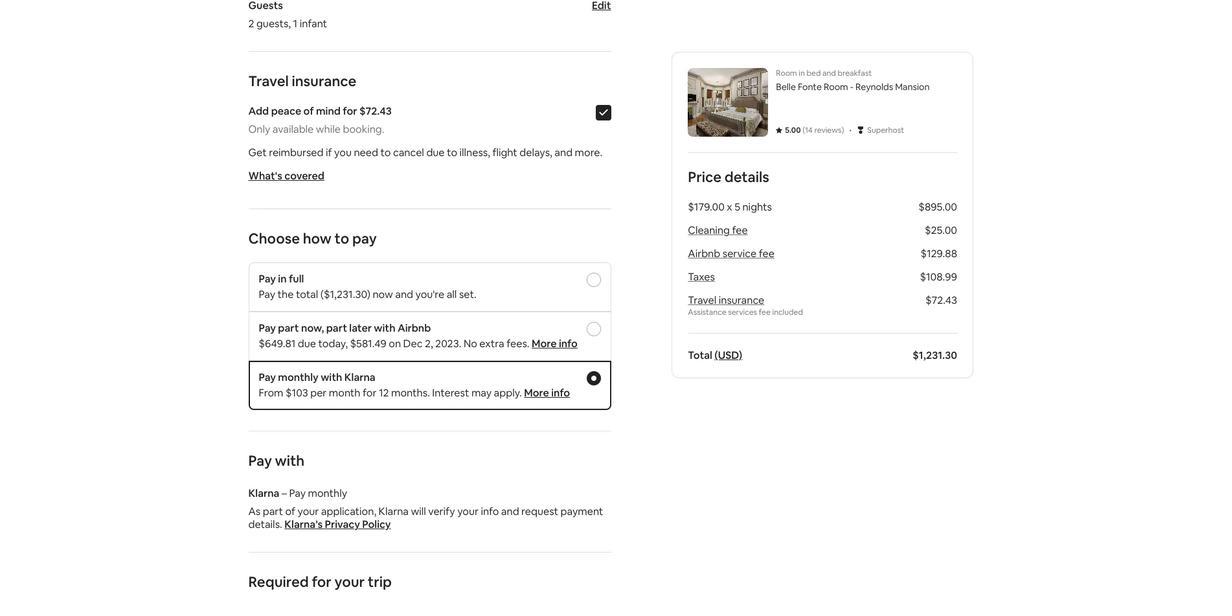 Task type: vqa. For each thing, say whether or not it's contained in the screenshot.
'–' in Hurricane, Utah 731 miles away 5 nights · Nov 28 – Dec 3 $603 total before taxes
no



Task type: describe. For each thing, give the bounding box(es) containing it.
details
[[724, 168, 769, 186]]

•
[[849, 123, 852, 137]]

klarna inside "as part of your application, klarna will verify your info and request payment details."
[[379, 505, 409, 518]]

as part of your application, klarna will verify your info and request payment details.
[[248, 505, 603, 531]]

0 vertical spatial fee
[[732, 223, 748, 237]]

($1,231.30)
[[320, 288, 370, 301]]

)
[[841, 125, 844, 135]]

price details
[[688, 168, 769, 186]]

taxes button
[[688, 270, 715, 284]]

for inside add peace of mind for $72.43 only available while booking.
[[343, 104, 357, 118]]

airbnb inside pay part now, part later with airbnb $649.81 due today,  $581.49 on dec 2, 2023. no extra fees. more info
[[398, 321, 431, 335]]

(usd)
[[714, 349, 742, 362]]

only
[[248, 122, 270, 136]]

for inside pay monthly with klarna from $103 per month for 12 months. interest may apply. more info
[[363, 386, 377, 400]]

pay monthly with klarna from $103 per month for 12 months. interest may apply. more info
[[259, 371, 570, 400]]

months.
[[391, 386, 430, 400]]

application,
[[321, 505, 376, 518]]

today,
[[318, 337, 348, 350]]

mansion
[[895, 81, 929, 93]]

pay for monthly
[[259, 371, 276, 384]]

airbnb service fee
[[688, 247, 774, 260]]

nights
[[742, 200, 772, 214]]

peace
[[271, 104, 301, 118]]

as
[[248, 505, 261, 518]]

interest
[[432, 386, 469, 400]]

what's covered
[[248, 169, 325, 183]]

verify
[[428, 505, 455, 518]]

2 vertical spatial with
[[275, 451, 305, 470]]

more inside pay monthly with klarna from $103 per month for 12 months. interest may apply. more info
[[524, 386, 549, 400]]

total
[[688, 349, 712, 362]]

2,
[[425, 337, 433, 350]]

cancel
[[393, 146, 424, 159]]

$179.00
[[688, 200, 724, 214]]

$179.00 x 5 nights
[[688, 200, 772, 214]]

you're
[[416, 288, 445, 301]]

room in bed and breakfast belle fonte room - reynolds mansion
[[776, 68, 929, 93]]

and inside room in bed and breakfast belle fonte room - reynolds mansion
[[822, 68, 836, 78]]

2 horizontal spatial to
[[447, 146, 457, 159]]

choose how to pay
[[248, 229, 377, 247]]

choose
[[248, 229, 300, 247]]

more info button for pay part now, part later with airbnb $649.81 due today,  $581.49 on dec 2, 2023. no extra fees. more info
[[532, 337, 578, 350]]

cleaning fee button
[[688, 223, 748, 237]]

1 horizontal spatial to
[[381, 146, 391, 159]]

extra
[[480, 337, 504, 350]]

pay for part
[[259, 321, 276, 335]]

pay in full pay the total ($1,231.30) now and you're all set.
[[259, 272, 477, 301]]

2 guests, 1 infant
[[248, 17, 327, 30]]

fonte
[[798, 81, 822, 93]]

total (usd)
[[688, 349, 742, 362]]

1 horizontal spatial $72.43
[[925, 293, 957, 307]]

payment
[[561, 505, 603, 518]]

add peace of mind for $72.43 only available while booking.
[[248, 104, 392, 136]]

pay part now, part later with airbnb $649.81 due today,  $581.49 on dec 2, 2023. no extra fees. more info
[[259, 321, 578, 350]]

5.00 ( 14 reviews )
[[785, 125, 844, 135]]

on
[[389, 337, 401, 350]]

trip
[[368, 573, 392, 591]]

reynolds
[[855, 81, 893, 93]]

per
[[310, 386, 327, 400]]

klarna's privacy policy link
[[285, 518, 391, 531]]

5
[[734, 200, 740, 214]]

privacy
[[325, 518, 360, 531]]

$649.81
[[259, 337, 296, 350]]

0 horizontal spatial to
[[335, 229, 349, 247]]

1 vertical spatial travel
[[688, 293, 716, 307]]

2023.
[[435, 337, 461, 350]]

-
[[850, 81, 853, 93]]

0 horizontal spatial klarna
[[248, 486, 279, 500]]

1 vertical spatial travel insurance
[[688, 293, 764, 307]]

may
[[472, 386, 492, 400]]

part up today,
[[326, 321, 347, 335]]

get reimbursed if you need to cancel due to illness, flight delays, and more.
[[248, 146, 603, 159]]

x
[[727, 200, 732, 214]]

the
[[278, 288, 294, 301]]

will
[[411, 505, 426, 518]]

with inside pay part now, part later with airbnb $649.81 due today,  $581.49 on dec 2, 2023. no extra fees. more info
[[374, 321, 396, 335]]

dec
[[403, 337, 423, 350]]

price
[[688, 168, 721, 186]]

required
[[248, 573, 309, 591]]

airbnb service fee button
[[688, 247, 774, 260]]

available
[[273, 122, 314, 136]]

$103
[[286, 386, 308, 400]]

and inside pay in full pay the total ($1,231.30) now and you're all set.
[[395, 288, 413, 301]]

cleaning
[[688, 223, 730, 237]]

with inside pay monthly with klarna from $103 per month for 12 months. interest may apply. more info
[[321, 371, 342, 384]]

part for part
[[278, 321, 299, 335]]

pay with
[[248, 451, 305, 470]]

monthly inside pay monthly with klarna from $103 per month for 12 months. interest may apply. more info
[[278, 371, 319, 384]]

–
[[282, 486, 287, 500]]

policy
[[362, 518, 391, 531]]

0 horizontal spatial your
[[298, 505, 319, 518]]

0 vertical spatial due
[[426, 146, 445, 159]]

superhost
[[867, 125, 904, 135]]

0 horizontal spatial for
[[312, 573, 332, 591]]

12
[[379, 386, 389, 400]]



Task type: locate. For each thing, give the bounding box(es) containing it.
info inside pay part now, part later with airbnb $649.81 due today,  $581.49 on dec 2, 2023. no extra fees. more info
[[559, 337, 578, 350]]

1 vertical spatial airbnb
[[398, 321, 431, 335]]

1 horizontal spatial airbnb
[[688, 247, 720, 260]]

room up belle
[[776, 68, 797, 78]]

of for peace
[[304, 104, 314, 118]]

monthly up application,
[[308, 486, 347, 500]]

1 horizontal spatial travel
[[688, 293, 716, 307]]

more right apply.
[[524, 386, 549, 400]]

0 vertical spatial klarna
[[344, 371, 376, 384]]

pay inside pay part now, part later with airbnb $649.81 due today,  $581.49 on dec 2, 2023. no extra fees. more info
[[259, 321, 276, 335]]

2 horizontal spatial for
[[363, 386, 377, 400]]

for right "required"
[[312, 573, 332, 591]]

travel insurance up peace in the top of the page
[[248, 72, 357, 90]]

1 vertical spatial in
[[278, 272, 287, 286]]

1
[[293, 17, 297, 30]]

apply.
[[494, 386, 522, 400]]

0 vertical spatial airbnb
[[688, 247, 720, 260]]

2 vertical spatial for
[[312, 573, 332, 591]]

set.
[[459, 288, 477, 301]]

due right cancel
[[426, 146, 445, 159]]

to left pay
[[335, 229, 349, 247]]

klarna
[[344, 371, 376, 384], [248, 486, 279, 500], [379, 505, 409, 518]]

in left bed
[[799, 68, 805, 78]]

1 vertical spatial room
[[824, 81, 848, 93]]

more info button
[[532, 337, 578, 350], [524, 386, 570, 400]]

taxes
[[688, 270, 715, 284]]

$72.43 inside add peace of mind for $72.43 only available while booking.
[[359, 104, 392, 118]]

0 horizontal spatial with
[[275, 451, 305, 470]]

None radio
[[587, 371, 601, 385]]

0 horizontal spatial of
[[285, 505, 295, 518]]

1 vertical spatial monthly
[[308, 486, 347, 500]]

0 horizontal spatial due
[[298, 337, 316, 350]]

1 vertical spatial of
[[285, 505, 295, 518]]

with up on
[[374, 321, 396, 335]]

1 vertical spatial fee
[[759, 247, 774, 260]]

flight
[[493, 146, 517, 159]]

1 vertical spatial with
[[321, 371, 342, 384]]

0 horizontal spatial $72.43
[[359, 104, 392, 118]]

$25.00
[[925, 223, 957, 237]]

info right apply.
[[551, 386, 570, 400]]

fee for services
[[759, 307, 770, 317]]

of inside add peace of mind for $72.43 only available while booking.
[[304, 104, 314, 118]]

travel insurance button
[[688, 293, 764, 307]]

$108.99
[[920, 270, 957, 284]]

1 horizontal spatial your
[[335, 573, 365, 591]]

month
[[329, 386, 361, 400]]

0 horizontal spatial travel
[[248, 72, 289, 90]]

5.00
[[785, 125, 801, 135]]

airbnb up taxes in the right top of the page
[[688, 247, 720, 260]]

in for pay
[[278, 272, 287, 286]]

you
[[334, 146, 352, 159]]

pay inside pay monthly with klarna from $103 per month for 12 months. interest may apply. more info
[[259, 371, 276, 384]]

pay for with
[[248, 451, 272, 470]]

pay up klarna – pay monthly
[[248, 451, 272, 470]]

pay up from
[[259, 371, 276, 384]]

klarna's
[[285, 518, 323, 531]]

1 vertical spatial for
[[363, 386, 377, 400]]

0 horizontal spatial insurance
[[292, 72, 357, 90]]

of left mind at the top of the page
[[304, 104, 314, 118]]

1 horizontal spatial due
[[426, 146, 445, 159]]

your down klarna – pay monthly
[[298, 505, 319, 518]]

monthly up $103
[[278, 371, 319, 384]]

1 horizontal spatial with
[[321, 371, 342, 384]]

0 horizontal spatial in
[[278, 272, 287, 286]]

total
[[296, 288, 318, 301]]

2 horizontal spatial klarna
[[379, 505, 409, 518]]

bed
[[806, 68, 821, 78]]

$72.43 down $108.99
[[925, 293, 957, 307]]

monthly
[[278, 371, 319, 384], [308, 486, 347, 500]]

more inside pay part now, part later with airbnb $649.81 due today,  $581.49 on dec 2, 2023. no extra fees. more info
[[532, 337, 557, 350]]

for
[[343, 104, 357, 118], [363, 386, 377, 400], [312, 573, 332, 591]]

klarna left –
[[248, 486, 279, 500]]

0 horizontal spatial airbnb
[[398, 321, 431, 335]]

to left illness,
[[447, 146, 457, 159]]

1 horizontal spatial travel insurance
[[688, 293, 764, 307]]

get
[[248, 146, 267, 159]]

info inside pay monthly with klarna from $103 per month for 12 months. interest may apply. more info
[[551, 386, 570, 400]]

0 vertical spatial of
[[304, 104, 314, 118]]

with
[[374, 321, 396, 335], [321, 371, 342, 384], [275, 451, 305, 470]]

1 vertical spatial more info button
[[524, 386, 570, 400]]

service
[[722, 247, 756, 260]]

airbnb
[[688, 247, 720, 260], [398, 321, 431, 335]]

due inside pay part now, part later with airbnb $649.81 due today,  $581.49 on dec 2, 2023. no extra fees. more info
[[298, 337, 316, 350]]

fee for service
[[759, 247, 774, 260]]

and left request
[[501, 505, 519, 518]]

of for part
[[285, 505, 295, 518]]

services
[[728, 307, 757, 317]]

(
[[802, 125, 805, 135]]

0 vertical spatial in
[[799, 68, 805, 78]]

need
[[354, 146, 378, 159]]

fee right service on the right top
[[759, 247, 774, 260]]

and right bed
[[822, 68, 836, 78]]

infant
[[300, 17, 327, 30]]

1 vertical spatial due
[[298, 337, 316, 350]]

and left more.
[[555, 146, 573, 159]]

reviews
[[814, 125, 841, 135]]

now,
[[301, 321, 324, 335]]

what's covered button
[[248, 169, 325, 183]]

more info button right fees.
[[532, 337, 578, 350]]

in inside pay in full pay the total ($1,231.30) now and you're all set.
[[278, 272, 287, 286]]

belle
[[776, 81, 796, 93]]

0 vertical spatial more
[[532, 337, 557, 350]]

to right need
[[381, 146, 391, 159]]

more right fees.
[[532, 337, 557, 350]]

2 vertical spatial info
[[481, 505, 499, 518]]

of
[[304, 104, 314, 118], [285, 505, 295, 518]]

all
[[447, 288, 457, 301]]

now
[[373, 288, 393, 301]]

pay for in
[[259, 272, 276, 286]]

travel insurance
[[248, 72, 357, 90], [688, 293, 764, 307]]

2 vertical spatial fee
[[759, 307, 770, 317]]

and
[[822, 68, 836, 78], [555, 146, 573, 159], [395, 288, 413, 301], [501, 505, 519, 518]]

info right verify
[[481, 505, 499, 518]]

part for your
[[263, 505, 283, 518]]

airbnb up dec
[[398, 321, 431, 335]]

your
[[298, 505, 319, 518], [457, 505, 479, 518], [335, 573, 365, 591]]

and inside "as part of your application, klarna will verify your info and request payment details."
[[501, 505, 519, 518]]

2
[[248, 17, 254, 30]]

request
[[522, 505, 558, 518]]

0 horizontal spatial travel insurance
[[248, 72, 357, 90]]

fee up service on the right top
[[732, 223, 748, 237]]

0 vertical spatial room
[[776, 68, 797, 78]]

from
[[259, 386, 283, 400]]

your left trip
[[335, 573, 365, 591]]

klarna up month
[[344, 371, 376, 384]]

fees.
[[507, 337, 530, 350]]

1 horizontal spatial insurance
[[719, 293, 764, 307]]

0 vertical spatial with
[[374, 321, 396, 335]]

$72.43
[[359, 104, 392, 118], [925, 293, 957, 307]]

add
[[248, 104, 269, 118]]

breakfast
[[838, 68, 872, 78]]

of inside "as part of your application, klarna will verify your info and request payment details."
[[285, 505, 295, 518]]

of down –
[[285, 505, 295, 518]]

travel insurance down taxes in the right top of the page
[[688, 293, 764, 307]]

info right fees.
[[559, 337, 578, 350]]

0 vertical spatial monthly
[[278, 371, 319, 384]]

more.
[[575, 146, 603, 159]]

1 vertical spatial insurance
[[719, 293, 764, 307]]

0 vertical spatial for
[[343, 104, 357, 118]]

0 vertical spatial more info button
[[532, 337, 578, 350]]

pay left full
[[259, 272, 276, 286]]

with up per
[[321, 371, 342, 384]]

and right now
[[395, 288, 413, 301]]

$581.49
[[350, 337, 387, 350]]

0 vertical spatial $72.43
[[359, 104, 392, 118]]

1 vertical spatial klarna
[[248, 486, 279, 500]]

for right mind at the top of the page
[[343, 104, 357, 118]]

illness,
[[460, 146, 490, 159]]

part
[[278, 321, 299, 335], [326, 321, 347, 335], [263, 505, 283, 518]]

fee right services
[[759, 307, 770, 317]]

0 vertical spatial travel insurance
[[248, 72, 357, 90]]

2 horizontal spatial your
[[457, 505, 479, 518]]

part right as
[[263, 505, 283, 518]]

klarna left will
[[379, 505, 409, 518]]

part up $649.81 on the bottom of page
[[278, 321, 299, 335]]

0 vertical spatial travel
[[248, 72, 289, 90]]

included
[[772, 307, 803, 317]]

later
[[349, 321, 372, 335]]

for left 12 on the left of the page
[[363, 386, 377, 400]]

details.
[[248, 518, 282, 531]]

to
[[381, 146, 391, 159], [447, 146, 457, 159], [335, 229, 349, 247]]

with up –
[[275, 451, 305, 470]]

1 horizontal spatial of
[[304, 104, 314, 118]]

1 horizontal spatial for
[[343, 104, 357, 118]]

$72.43 up booking.
[[359, 104, 392, 118]]

(usd) button
[[714, 349, 742, 362]]

due
[[426, 146, 445, 159], [298, 337, 316, 350]]

in
[[799, 68, 805, 78], [278, 272, 287, 286]]

klarna's privacy policy
[[285, 518, 391, 531]]

pay right –
[[289, 486, 306, 500]]

in left full
[[278, 272, 287, 286]]

1 horizontal spatial room
[[824, 81, 848, 93]]

klarna inside pay monthly with klarna from $103 per month for 12 months. interest may apply. more info
[[344, 371, 376, 384]]

info inside "as part of your application, klarna will verify your info and request payment details."
[[481, 505, 499, 518]]

in for room
[[799, 68, 805, 78]]

while
[[316, 122, 341, 136]]

pay
[[259, 272, 276, 286], [259, 288, 275, 301], [259, 321, 276, 335], [259, 371, 276, 384], [248, 451, 272, 470], [289, 486, 306, 500]]

mind
[[316, 104, 341, 118]]

pay left "the" at the left of page
[[259, 288, 275, 301]]

required for your trip
[[248, 573, 392, 591]]

1 vertical spatial $72.43
[[925, 293, 957, 307]]

full
[[289, 272, 304, 286]]

room left -
[[824, 81, 848, 93]]

1 horizontal spatial in
[[799, 68, 805, 78]]

travel up the add
[[248, 72, 289, 90]]

guests,
[[257, 17, 291, 30]]

pay
[[352, 229, 377, 247]]

$895.00
[[918, 200, 957, 214]]

part inside "as part of your application, klarna will verify your info and request payment details."
[[263, 505, 283, 518]]

2 horizontal spatial with
[[374, 321, 396, 335]]

in inside room in bed and breakfast belle fonte room - reynolds mansion
[[799, 68, 805, 78]]

travel down taxes button
[[688, 293, 716, 307]]

1 vertical spatial info
[[551, 386, 570, 400]]

$129.88
[[920, 247, 957, 260]]

more info button right apply.
[[524, 386, 570, 400]]

assistance
[[688, 307, 726, 317]]

0 vertical spatial info
[[559, 337, 578, 350]]

cleaning fee
[[688, 223, 748, 237]]

1 vertical spatial more
[[524, 386, 549, 400]]

no
[[464, 337, 477, 350]]

1 horizontal spatial klarna
[[344, 371, 376, 384]]

klarna – pay monthly
[[248, 486, 347, 500]]

booking.
[[343, 122, 384, 136]]

more info button for pay monthly with klarna from $103 per month for 12 months. interest may apply. more info
[[524, 386, 570, 400]]

0 vertical spatial insurance
[[292, 72, 357, 90]]

0 horizontal spatial room
[[776, 68, 797, 78]]

None radio
[[587, 273, 601, 287], [587, 322, 601, 336], [587, 273, 601, 287], [587, 322, 601, 336]]

delays,
[[520, 146, 552, 159]]

2 vertical spatial klarna
[[379, 505, 409, 518]]

pay up $649.81 on the bottom of page
[[259, 321, 276, 335]]

your right verify
[[457, 505, 479, 518]]

due down now,
[[298, 337, 316, 350]]



